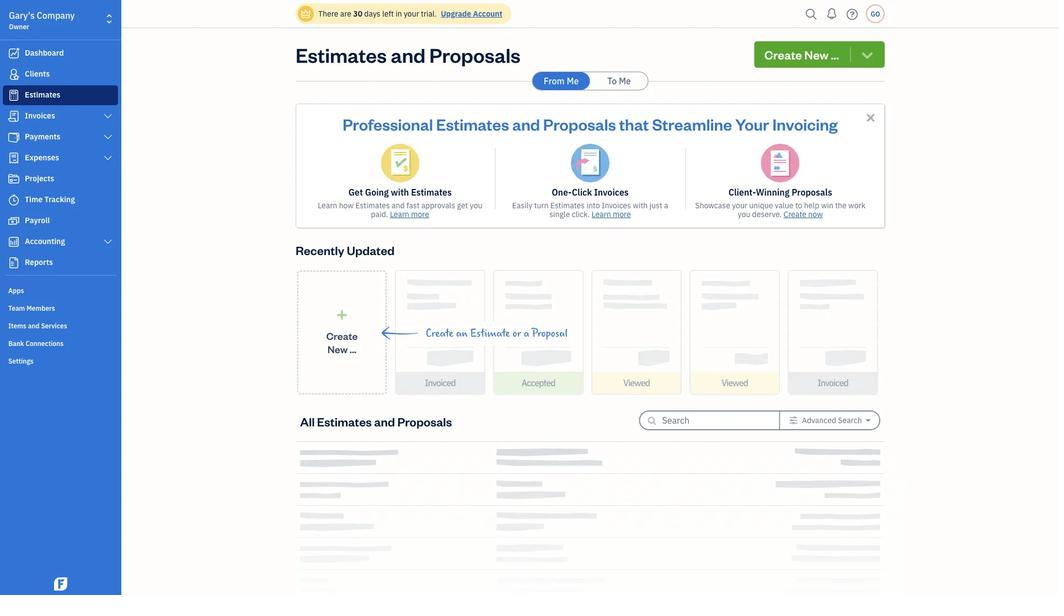 Task type: locate. For each thing, give the bounding box(es) containing it.
bank
[[8, 339, 24, 348]]

chevron large down image
[[103, 112, 113, 121], [103, 133, 113, 142], [103, 154, 113, 163]]

0 horizontal spatial you
[[470, 201, 483, 211]]

estimates inside estimates link
[[25, 90, 60, 100]]

easily
[[512, 201, 533, 211]]

chevron large down image inside "payments" link
[[103, 133, 113, 142]]

and inside items and services link
[[28, 322, 40, 331]]

one-
[[552, 187, 572, 198]]

0 horizontal spatial more
[[411, 209, 429, 220]]

with left "just" in the top right of the page
[[633, 201, 648, 211]]

0 horizontal spatial new
[[328, 343, 348, 356]]

1 horizontal spatial learn more
[[592, 209, 631, 220]]

invoices up payments
[[25, 111, 55, 121]]

reports
[[25, 257, 53, 268]]

client-winning proposals
[[729, 187, 833, 198]]

chevron large down image up expenses 'link'
[[103, 133, 113, 142]]

0 horizontal spatial …
[[350, 343, 357, 356]]

streamline
[[652, 114, 732, 134]]

2 vertical spatial chevron large down image
[[103, 154, 113, 163]]

3 chevron large down image from the top
[[103, 154, 113, 163]]

0 vertical spatial chevron large down image
[[103, 112, 113, 121]]

notifications image
[[823, 3, 841, 25]]

invoices right into
[[602, 201, 631, 211]]

items and services
[[8, 322, 67, 331]]

1 vertical spatial new
[[328, 343, 348, 356]]

learn more down one-click invoices
[[592, 209, 631, 220]]

1 vertical spatial …
[[350, 343, 357, 356]]

accounting
[[25, 236, 65, 247]]

1 vertical spatial with
[[633, 201, 648, 211]]

chevron large down image up "payments" link
[[103, 112, 113, 121]]

now
[[809, 209, 823, 220]]

new down plus image
[[328, 343, 348, 356]]

that
[[619, 114, 649, 134]]

1 learn more from the left
[[390, 209, 429, 220]]

0 horizontal spatial create new … button
[[297, 271, 387, 395]]

and inside 'learn how estimates and fast approvals get you paid.'
[[392, 201, 405, 211]]

1 invoiced from the left
[[425, 378, 456, 389]]

create an estimate or a proposal
[[426, 328, 568, 340]]

chevron large down image inside expenses 'link'
[[103, 154, 113, 163]]

get
[[349, 187, 363, 198]]

learn
[[318, 201, 337, 211], [390, 209, 409, 220], [592, 209, 611, 220]]

invoice image
[[7, 111, 20, 122]]

a right "just" in the top right of the page
[[664, 201, 669, 211]]

0 horizontal spatial your
[[404, 9, 419, 19]]

in
[[396, 9, 402, 19]]

0 vertical spatial create new … button
[[755, 41, 885, 68]]

upgrade
[[441, 9, 471, 19]]

expenses link
[[3, 148, 118, 168]]

timer image
[[7, 195, 20, 206]]

how
[[339, 201, 354, 211]]

connections
[[26, 339, 64, 348]]

1 vertical spatial chevron large down image
[[103, 133, 113, 142]]

1 vertical spatial create new … button
[[297, 271, 387, 395]]

chevron large down image inside invoices link
[[103, 112, 113, 121]]

… inside create new …
[[350, 343, 357, 356]]

your
[[404, 9, 419, 19], [732, 201, 748, 211]]

upgrade account link
[[439, 9, 503, 19]]

1 horizontal spatial you
[[738, 209, 751, 220]]

and
[[391, 41, 426, 68], [512, 114, 540, 134], [392, 201, 405, 211], [28, 322, 40, 331], [374, 414, 395, 430]]

proposals
[[430, 41, 521, 68], [543, 114, 616, 134], [792, 187, 833, 198], [398, 414, 452, 430]]

with
[[391, 187, 409, 198], [633, 201, 648, 211]]

chart image
[[7, 237, 20, 248]]

me right to on the top of page
[[619, 75, 631, 87]]

approvals
[[422, 201, 455, 211]]

new
[[805, 47, 829, 62], [328, 343, 348, 356]]

create new … button for create an estimate or a proposal
[[297, 271, 387, 395]]

0 horizontal spatial create new …
[[326, 330, 358, 356]]

0 vertical spatial invoices
[[25, 111, 55, 121]]

0 horizontal spatial learn
[[318, 201, 337, 211]]

a
[[664, 201, 669, 211], [524, 328, 530, 340]]

learn left how
[[318, 201, 337, 211]]

1 horizontal spatial more
[[613, 209, 631, 220]]

you right get
[[470, 201, 483, 211]]

2 more from the left
[[613, 209, 631, 220]]

1 me from the left
[[567, 75, 579, 87]]

0 horizontal spatial learn more
[[390, 209, 429, 220]]

turn
[[534, 201, 549, 211]]

chevron large down image for invoices
[[103, 112, 113, 121]]

more
[[411, 209, 429, 220], [613, 209, 631, 220]]

clients
[[25, 69, 50, 79]]

search
[[838, 416, 862, 426]]

0 horizontal spatial me
[[567, 75, 579, 87]]

to me
[[608, 75, 631, 87]]

settings
[[8, 357, 34, 366]]

dashboard link
[[3, 44, 118, 63]]

new down the search "image"
[[805, 47, 829, 62]]

1 horizontal spatial your
[[732, 201, 748, 211]]

invoicing
[[773, 114, 838, 134]]

learn more
[[390, 209, 429, 220], [592, 209, 631, 220]]

me for to me
[[619, 75, 631, 87]]

1 horizontal spatial new
[[805, 47, 829, 62]]

you
[[470, 201, 483, 211], [738, 209, 751, 220]]

2 me from the left
[[619, 75, 631, 87]]

me
[[567, 75, 579, 87], [619, 75, 631, 87]]

0 vertical spatial create new …
[[765, 47, 839, 62]]

recently
[[296, 243, 345, 258]]

2 chevron large down image from the top
[[103, 133, 113, 142]]

reports link
[[3, 253, 118, 273]]

you inside showcase your unique value to help win the work you deserve.
[[738, 209, 751, 220]]

0 horizontal spatial invoiced
[[425, 378, 456, 389]]

1 horizontal spatial viewed
[[722, 378, 748, 389]]

dashboard image
[[7, 48, 20, 59]]

1 chevron large down image from the top
[[103, 112, 113, 121]]

0 vertical spatial …
[[831, 47, 839, 62]]

0 horizontal spatial with
[[391, 187, 409, 198]]

1 horizontal spatial with
[[633, 201, 648, 211]]

more right into
[[613, 209, 631, 220]]

get going with estimates
[[349, 187, 452, 198]]

settings link
[[3, 353, 118, 369]]

create new … down plus image
[[326, 330, 358, 356]]

your right in
[[404, 9, 419, 19]]

get going with estimates image
[[381, 144, 420, 183]]

invoices inside main element
[[25, 111, 55, 121]]

you down client-
[[738, 209, 751, 220]]

estimates
[[296, 41, 387, 68], [25, 90, 60, 100], [436, 114, 509, 134], [411, 187, 452, 198], [356, 201, 390, 211], [551, 201, 585, 211], [317, 414, 372, 430]]

invoices up into
[[594, 187, 629, 198]]

get
[[457, 201, 468, 211]]

your down client-
[[732, 201, 748, 211]]

left
[[382, 9, 394, 19]]

learn more down the get going with estimates
[[390, 209, 429, 220]]

2 viewed from the left
[[722, 378, 748, 389]]

create
[[765, 47, 802, 62], [784, 209, 807, 220], [426, 328, 454, 340], [326, 330, 358, 343]]

learn right paid.
[[390, 209, 409, 220]]

chevron large down image
[[103, 238, 113, 247]]

with inside easily turn estimates into invoices with just a single click.
[[633, 201, 648, 211]]

2 horizontal spatial learn
[[592, 209, 611, 220]]

1 horizontal spatial create new … button
[[755, 41, 885, 68]]

payment image
[[7, 132, 20, 143]]

1 vertical spatial your
[[732, 201, 748, 211]]

learn right click.
[[592, 209, 611, 220]]

…
[[831, 47, 839, 62], [350, 343, 357, 356]]

recently updated
[[296, 243, 395, 258]]

to
[[608, 75, 617, 87]]

create new …
[[765, 47, 839, 62], [326, 330, 358, 356]]

services
[[41, 322, 67, 331]]

0 vertical spatial a
[[664, 201, 669, 211]]

2 invoiced from the left
[[818, 378, 849, 389]]

paid.
[[371, 209, 388, 220]]

0 horizontal spatial viewed
[[624, 378, 650, 389]]

you inside 'learn how estimates and fast approvals get you paid.'
[[470, 201, 483, 211]]

advanced search button
[[781, 412, 880, 430]]

0 horizontal spatial a
[[524, 328, 530, 340]]

1 vertical spatial create new …
[[326, 330, 358, 356]]

1 horizontal spatial a
[[664, 201, 669, 211]]

go button
[[866, 4, 885, 23]]

1 horizontal spatial me
[[619, 75, 631, 87]]

chevron large down image down "payments" link
[[103, 154, 113, 163]]

accounting link
[[3, 232, 118, 252]]

unique
[[750, 201, 773, 211]]

bank connections link
[[3, 335, 118, 352]]

one-click invoices image
[[571, 144, 610, 183]]

search image
[[803, 6, 821, 22]]

1 horizontal spatial learn
[[390, 209, 409, 220]]

2 vertical spatial invoices
[[602, 201, 631, 211]]

days
[[364, 9, 381, 19]]

me right from
[[567, 75, 579, 87]]

are
[[340, 9, 351, 19]]

click
[[572, 187, 592, 198]]

1 horizontal spatial invoiced
[[818, 378, 849, 389]]

win
[[821, 201, 834, 211]]

work
[[849, 201, 866, 211]]

more down the get going with estimates
[[411, 209, 429, 220]]

your
[[736, 114, 770, 134]]

create new … down the search "image"
[[765, 47, 839, 62]]

account
[[473, 9, 503, 19]]

a right or
[[524, 328, 530, 340]]

chevron large down image for payments
[[103, 133, 113, 142]]

from
[[544, 75, 565, 87]]

1 more from the left
[[411, 209, 429, 220]]

main element
[[0, 0, 149, 596]]

invoices inside easily turn estimates into invoices with just a single click.
[[602, 201, 631, 211]]

2 learn more from the left
[[592, 209, 631, 220]]

create new … button
[[755, 41, 885, 68], [297, 271, 387, 395]]

with up 'learn how estimates and fast approvals get you paid.'
[[391, 187, 409, 198]]



Task type: describe. For each thing, give the bounding box(es) containing it.
projects link
[[3, 169, 118, 189]]

invoices link
[[3, 107, 118, 126]]

company
[[37, 10, 75, 21]]

clients link
[[3, 65, 118, 84]]

showcase
[[695, 201, 731, 211]]

expenses
[[25, 153, 59, 163]]

team members link
[[3, 300, 118, 316]]

caretdown image
[[866, 417, 871, 425]]

team members
[[8, 304, 55, 313]]

tracking
[[44, 195, 75, 205]]

estimate image
[[7, 90, 20, 101]]

apps link
[[3, 282, 118, 299]]

0 vertical spatial with
[[391, 187, 409, 198]]

payroll link
[[3, 211, 118, 231]]

professional
[[343, 114, 433, 134]]

learn how estimates and fast approvals get you paid.
[[318, 201, 483, 220]]

or
[[513, 328, 521, 340]]

estimates inside easily turn estimates into invoices with just a single click.
[[551, 201, 585, 211]]

30
[[353, 9, 363, 19]]

close image
[[865, 111, 877, 124]]

client-
[[729, 187, 756, 198]]

learn more for invoices
[[592, 209, 631, 220]]

deserve.
[[752, 209, 782, 220]]

estimates inside 'learn how estimates and fast approvals get you paid.'
[[356, 201, 390, 211]]

from me link
[[533, 72, 590, 90]]

an
[[456, 328, 468, 340]]

fast
[[407, 201, 420, 211]]

members
[[27, 304, 55, 313]]

items and services link
[[3, 317, 118, 334]]

me for from me
[[567, 75, 579, 87]]

professional estimates and proposals that streamline your invoicing
[[343, 114, 838, 134]]

money image
[[7, 216, 20, 227]]

create new … button for estimates and proposals
[[755, 41, 885, 68]]

advanced search
[[802, 416, 862, 426]]

just
[[650, 201, 663, 211]]

crown image
[[300, 8, 312, 20]]

more for invoices
[[613, 209, 631, 220]]

proposal
[[532, 328, 568, 340]]

payments
[[25, 132, 60, 142]]

report image
[[7, 258, 20, 269]]

1 vertical spatial invoices
[[594, 187, 629, 198]]

0 vertical spatial your
[[404, 9, 419, 19]]

1 viewed from the left
[[624, 378, 650, 389]]

0 vertical spatial new
[[805, 47, 829, 62]]

time
[[25, 195, 43, 205]]

project image
[[7, 174, 20, 185]]

1 horizontal spatial create new …
[[765, 47, 839, 62]]

settings image
[[789, 417, 798, 425]]

time tracking
[[25, 195, 75, 205]]

client-winning proposals image
[[761, 144, 800, 183]]

single
[[550, 209, 570, 220]]

projects
[[25, 174, 54, 184]]

time tracking link
[[3, 190, 118, 210]]

1 horizontal spatial …
[[831, 47, 839, 62]]

help
[[804, 201, 820, 211]]

to me link
[[591, 72, 648, 90]]

there are 30 days left in your trial. upgrade account
[[318, 9, 503, 19]]

items
[[8, 322, 26, 331]]

learn more for with
[[390, 209, 429, 220]]

payroll
[[25, 215, 50, 226]]

team
[[8, 304, 25, 313]]

one-click invoices
[[552, 187, 629, 198]]

the
[[836, 201, 847, 211]]

learn for one-click invoices
[[592, 209, 611, 220]]

1 vertical spatial a
[[524, 328, 530, 340]]

your inside showcase your unique value to help win the work you deserve.
[[732, 201, 748, 211]]

updated
[[347, 243, 395, 258]]

all estimates and proposals
[[300, 414, 452, 430]]

advanced
[[802, 416, 837, 426]]

value
[[775, 201, 794, 211]]

client image
[[7, 69, 20, 80]]

bank connections
[[8, 339, 64, 348]]

Search text field
[[662, 412, 762, 430]]

learn inside 'learn how estimates and fast approvals get you paid.'
[[318, 201, 337, 211]]

to
[[796, 201, 803, 211]]

more for with
[[411, 209, 429, 220]]

winning
[[756, 187, 790, 198]]

expense image
[[7, 153, 20, 164]]

chevrondown image
[[860, 47, 875, 62]]

learn for get going with estimates
[[390, 209, 409, 220]]

create now
[[784, 209, 823, 220]]

go to help image
[[844, 6, 861, 22]]

estimates link
[[3, 86, 118, 105]]

accepted
[[522, 378, 555, 389]]

apps
[[8, 286, 24, 295]]

freshbooks image
[[52, 578, 70, 592]]

trial.
[[421, 9, 437, 19]]

there
[[318, 9, 339, 19]]

payments link
[[3, 127, 118, 147]]

going
[[365, 187, 389, 198]]

chevron large down image for expenses
[[103, 154, 113, 163]]

estimate
[[470, 328, 510, 340]]

plus image
[[336, 310, 348, 321]]

easily turn estimates into invoices with just a single click.
[[512, 201, 669, 220]]

estimates and proposals
[[296, 41, 521, 68]]

dashboard
[[25, 48, 64, 58]]

all
[[300, 414, 315, 430]]

a inside easily turn estimates into invoices with just a single click.
[[664, 201, 669, 211]]

gary's company owner
[[9, 10, 75, 31]]



Task type: vqa. For each thing, say whether or not it's contained in the screenshot.
inc
no



